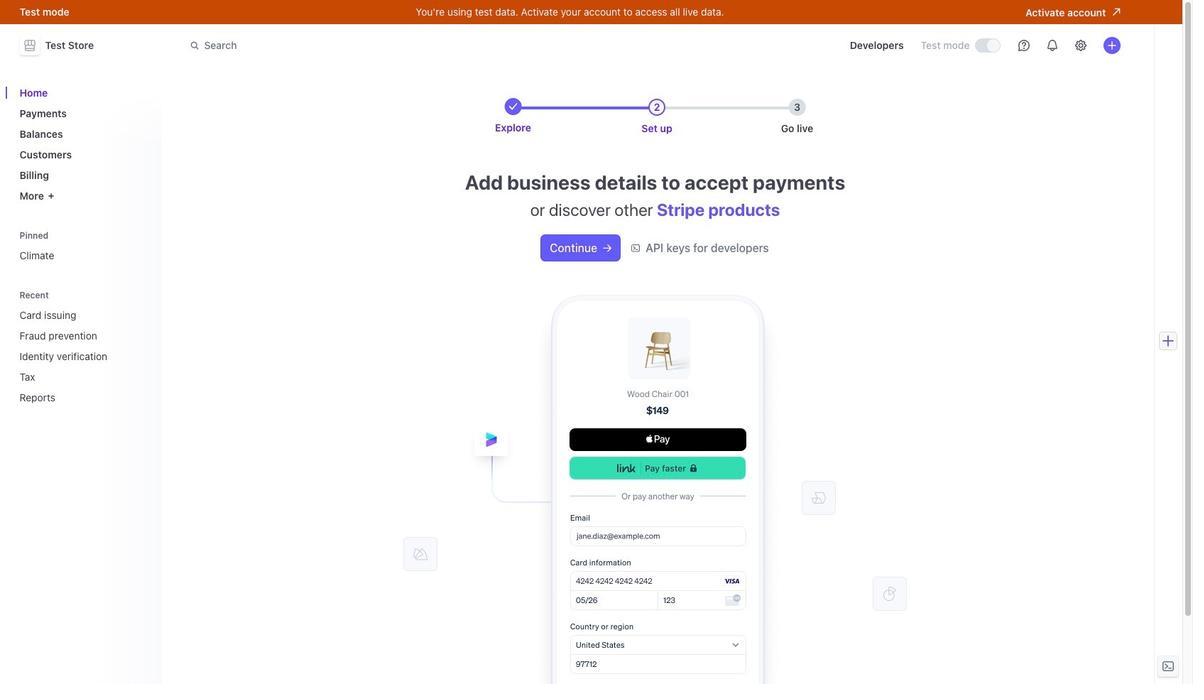 Task type: locate. For each thing, give the bounding box(es) containing it.
help image
[[1018, 40, 1030, 51]]

notifications image
[[1047, 40, 1058, 51]]

Search text field
[[181, 32, 582, 59]]

core navigation links element
[[14, 81, 153, 207]]

recent element
[[14, 285, 153, 409], [14, 303, 153, 409]]

1 recent element from the top
[[14, 285, 153, 409]]

pinned element
[[14, 226, 153, 267]]

None search field
[[181, 32, 582, 59]]



Task type: describe. For each thing, give the bounding box(es) containing it.
settings image
[[1075, 40, 1086, 51]]

Test mode checkbox
[[976, 39, 1000, 52]]

edit pins image
[[139, 231, 147, 240]]

svg image
[[603, 244, 612, 252]]

2 recent element from the top
[[14, 303, 153, 409]]

clear history image
[[139, 291, 147, 299]]



Task type: vqa. For each thing, say whether or not it's contained in the screenshot.
Clear History icon
yes



